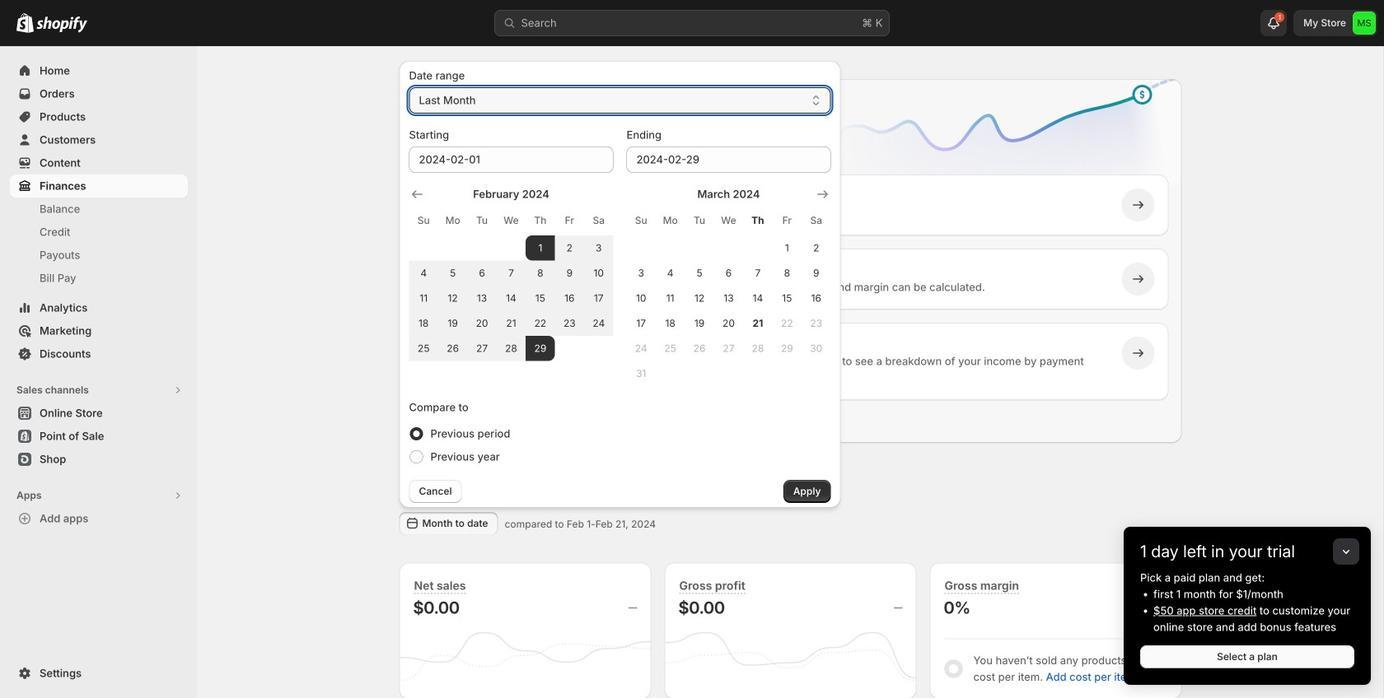 Task type: vqa. For each thing, say whether or not it's contained in the screenshot.
your inside to customize your online store and add bonus features
no



Task type: describe. For each thing, give the bounding box(es) containing it.
wednesday element for first 'monday' element from right friday element's thursday element
[[714, 206, 744, 236]]

tuesday element for first 'monday' element from right
[[685, 206, 714, 236]]

1 grid from the left
[[409, 186, 614, 361]]

set up shopify payments image
[[435, 345, 451, 362]]

1 horizontal spatial shopify image
[[36, 16, 87, 33]]

0 horizontal spatial shopify image
[[16, 13, 34, 33]]

2 monday element from the left
[[656, 206, 685, 236]]

2 grid from the left
[[627, 186, 831, 387]]

add your first product image
[[435, 271, 451, 288]]



Task type: locate. For each thing, give the bounding box(es) containing it.
grid
[[409, 186, 614, 361], [627, 186, 831, 387]]

sunday element for second 'monday' element from the right
[[409, 206, 438, 236]]

friday element for first 'monday' element from right
[[773, 206, 802, 236]]

1 horizontal spatial sunday element
[[627, 206, 656, 236]]

1 saturday element from the left
[[584, 206, 614, 236]]

saturday element for first 'monday' element from right friday element
[[802, 206, 831, 236]]

thursday element for second 'monday' element from the right friday element
[[526, 206, 555, 236]]

1 horizontal spatial grid
[[627, 186, 831, 387]]

my store image
[[1353, 12, 1376, 35]]

select a plan image
[[435, 197, 451, 213]]

0 horizontal spatial monday element
[[438, 206, 468, 236]]

sunday element for first 'monday' element from right
[[627, 206, 656, 236]]

0 horizontal spatial grid
[[409, 186, 614, 361]]

1 wednesday element from the left
[[497, 206, 526, 236]]

shopify image
[[16, 13, 34, 33], [36, 16, 87, 33]]

1 tuesday element from the left
[[468, 206, 497, 236]]

saturday element
[[584, 206, 614, 236], [802, 206, 831, 236]]

0 horizontal spatial thursday element
[[526, 206, 555, 236]]

monday element
[[438, 206, 468, 236], [656, 206, 685, 236]]

1 thursday element from the left
[[526, 206, 555, 236]]

thursday element for first 'monday' element from right friday element
[[744, 206, 773, 236]]

tuesday element for second 'monday' element from the right
[[468, 206, 497, 236]]

saturday element for second 'monday' element from the right friday element
[[584, 206, 614, 236]]

0 horizontal spatial tuesday element
[[468, 206, 497, 236]]

2 thursday element from the left
[[744, 206, 773, 236]]

tuesday element
[[468, 206, 497, 236], [685, 206, 714, 236]]

1 horizontal spatial saturday element
[[802, 206, 831, 236]]

2 saturday element from the left
[[802, 206, 831, 236]]

1 horizontal spatial friday element
[[773, 206, 802, 236]]

2 wednesday element from the left
[[714, 206, 744, 236]]

2 tuesday element from the left
[[685, 206, 714, 236]]

0 horizontal spatial friday element
[[555, 206, 584, 236]]

1 monday element from the left
[[438, 206, 468, 236]]

1 horizontal spatial tuesday element
[[685, 206, 714, 236]]

None text field
[[409, 147, 614, 173]]

1 horizontal spatial wednesday element
[[714, 206, 744, 236]]

friday element for second 'monday' element from the right
[[555, 206, 584, 236]]

0 horizontal spatial wednesday element
[[497, 206, 526, 236]]

1 sunday element from the left
[[409, 206, 438, 236]]

None text field
[[627, 147, 831, 173]]

2 sunday element from the left
[[627, 206, 656, 236]]

thursday element
[[526, 206, 555, 236], [744, 206, 773, 236]]

2 friday element from the left
[[773, 206, 802, 236]]

sunday element
[[409, 206, 438, 236], [627, 206, 656, 236]]

0 horizontal spatial saturday element
[[584, 206, 614, 236]]

friday element
[[555, 206, 584, 236], [773, 206, 802, 236]]

1 friday element from the left
[[555, 206, 584, 236]]

line chart image
[[808, 76, 1186, 211]]

wednesday element
[[497, 206, 526, 236], [714, 206, 744, 236]]

0 horizontal spatial sunday element
[[409, 206, 438, 236]]

wednesday element for thursday element associated with second 'monday' element from the right friday element
[[497, 206, 526, 236]]

1 horizontal spatial thursday element
[[744, 206, 773, 236]]

1 horizontal spatial monday element
[[656, 206, 685, 236]]



